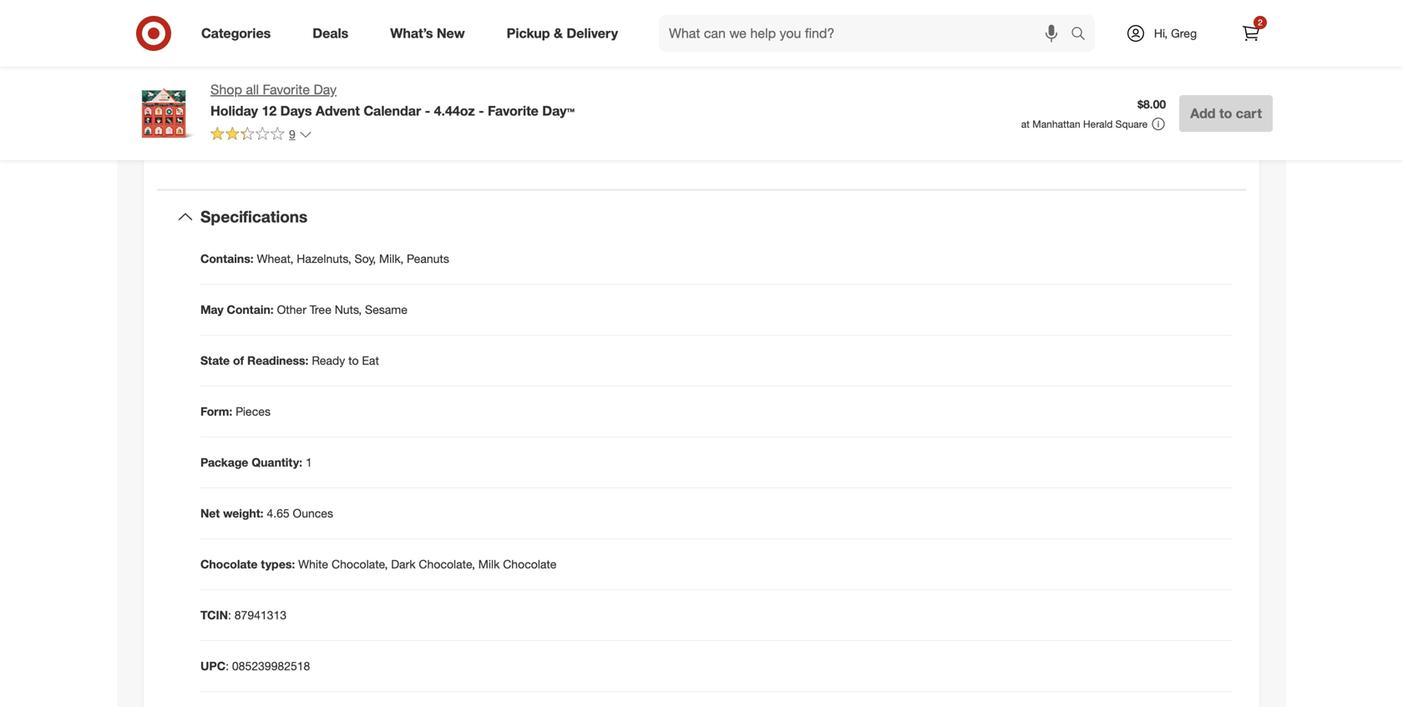 Task type: describe. For each thing, give the bounding box(es) containing it.
2 - from the left
[[479, 103, 484, 119]]

add to cart
[[1191, 105, 1262, 122]]

085239982518
[[232, 659, 310, 674]]

warning
[[789, 97, 851, 113]]

add to cart button
[[1180, 95, 1273, 132]]

4.44oz
[[434, 103, 475, 119]]

protein
[[213, 58, 259, 74]]

small
[[1025, 97, 1069, 113]]

pickup
[[507, 25, 550, 41]]

pickup & delivery link
[[493, 15, 639, 52]]

4.65
[[267, 506, 290, 521]]

nutritional
[[235, 104, 280, 117]]

1 - from the left
[[425, 103, 430, 119]]

hi, greg
[[1154, 26, 1197, 41]]

1 horizontal spatial g
[[321, 28, 329, 44]]

: for upc
[[226, 659, 229, 674]]

new
[[437, 25, 465, 41]]

shop
[[211, 81, 242, 98]]

choking warning not recommended for small children, contains milk, peanut, soy, hazelnut and wheat may contain sesame and other tree nuts
[[723, 97, 1231, 151]]

protein 2 g
[[213, 58, 278, 74]]

package quantity: 1
[[200, 455, 312, 470]]

categories link
[[187, 15, 292, 52]]

net
[[200, 506, 220, 521]]

at
[[1021, 118, 1030, 130]]

1
[[306, 455, 312, 470]]

0 vertical spatial favorite
[[263, 81, 310, 98]]

2 and from the left
[[1155, 116, 1183, 132]]

show all nutritional info
[[195, 104, 299, 117]]

not
[[855, 97, 882, 113]]

what's new link
[[376, 15, 486, 52]]

net weight: 4.65 ounces
[[200, 506, 333, 521]]

children,
[[1073, 97, 1142, 113]]

white
[[298, 557, 328, 572]]

may
[[1005, 116, 1032, 132]]

at manhattan herald square
[[1021, 118, 1148, 130]]

day
[[314, 81, 337, 98]]

wheat,
[[257, 251, 294, 266]]

peanut,
[[762, 116, 816, 132]]

upc : 085239982518
[[200, 659, 310, 674]]

all for shop
[[246, 81, 259, 98]]

shop all favorite day holiday 12 days advent calendar - 4.44oz - favorite day™
[[211, 81, 575, 119]]

choking
[[723, 97, 785, 113]]

tcin : 87941313
[[200, 608, 287, 623]]

greg
[[1171, 26, 1197, 41]]

14
[[306, 28, 321, 44]]

added sugars 14 g
[[213, 28, 329, 44]]

holiday
[[211, 103, 258, 119]]

1 chocolate from the left
[[200, 557, 258, 572]]

ready
[[312, 353, 345, 368]]

28%
[[656, 28, 683, 44]]

9
[[289, 127, 296, 141]]

milk,
[[379, 251, 404, 266]]

nuts
[[760, 135, 796, 151]]

day™
[[542, 103, 575, 119]]

info
[[282, 104, 299, 117]]

show
[[195, 104, 220, 117]]

2 link
[[1233, 15, 1270, 52]]

: for tcin
[[228, 608, 231, 623]]

87941313
[[235, 608, 287, 623]]

other
[[1186, 116, 1231, 132]]

readiness:
[[247, 353, 309, 368]]

2 chocolate, from the left
[[419, 557, 475, 572]]

contains:
[[200, 251, 254, 266]]

1 horizontal spatial 2
[[1258, 17, 1263, 28]]

cart
[[1236, 105, 1262, 122]]

9 link
[[211, 126, 312, 145]]

may contain: other tree nuts, sesame
[[200, 302, 408, 317]]

1 vertical spatial 2
[[263, 58, 270, 74]]

pickup & delivery
[[507, 25, 618, 41]]

hi,
[[1154, 26, 1168, 41]]

calendar
[[364, 103, 421, 119]]

state
[[200, 353, 230, 368]]

peanuts
[[407, 251, 449, 266]]

eat
[[362, 353, 379, 368]]

0 horizontal spatial g
[[270, 58, 278, 74]]



Task type: locate. For each thing, give the bounding box(es) containing it.
for
[[995, 97, 1022, 113]]

0 horizontal spatial to
[[348, 353, 359, 368]]

0 horizontal spatial and
[[924, 116, 952, 132]]

nuts,
[[335, 302, 362, 317]]

sesame
[[1097, 116, 1151, 132]]

all up the 'nutritional'
[[246, 81, 259, 98]]

1 horizontal spatial chocolate
[[503, 557, 557, 572]]

- right 4.44oz
[[479, 103, 484, 119]]

chocolate, left milk on the left
[[419, 557, 475, 572]]

2 right 'greg'
[[1258, 17, 1263, 28]]

0 horizontal spatial chocolate,
[[332, 557, 388, 572]]

what's new
[[390, 25, 465, 41]]

delivery
[[567, 25, 618, 41]]

1 vertical spatial all
[[223, 104, 232, 117]]

0 vertical spatial all
[[246, 81, 259, 98]]

quantity:
[[252, 455, 302, 470]]

soy,
[[355, 251, 376, 266]]

recommended
[[886, 97, 991, 113]]

and down contains
[[1155, 116, 1183, 132]]

0 horizontal spatial favorite
[[263, 81, 310, 98]]

contains
[[1146, 97, 1212, 113]]

1 vertical spatial g
[[270, 58, 278, 74]]

square
[[1116, 118, 1148, 130]]

to right the add
[[1220, 105, 1232, 122]]

1 vertical spatial :
[[226, 659, 229, 674]]

0 vertical spatial 2
[[1258, 17, 1263, 28]]

tree
[[723, 135, 757, 151]]

to inside button
[[1220, 105, 1232, 122]]

1 horizontal spatial and
[[1155, 116, 1183, 132]]

all inside button
[[223, 104, 232, 117]]

2
[[1258, 17, 1263, 28], [263, 58, 270, 74]]

- left 4.44oz
[[425, 103, 430, 119]]

1 horizontal spatial all
[[246, 81, 259, 98]]

chocolate, left dark
[[332, 557, 388, 572]]

tree
[[310, 302, 332, 317]]

to
[[1220, 105, 1232, 122], [348, 353, 359, 368]]

pieces
[[236, 404, 271, 419]]

what's
[[390, 25, 433, 41]]

weight:
[[223, 506, 264, 521]]

to left 'eat'
[[348, 353, 359, 368]]

dark
[[391, 557, 416, 572]]

contains: wheat, hazelnuts, soy, milk, peanuts
[[200, 251, 449, 266]]

12
[[262, 103, 277, 119]]

chocolate left types:
[[200, 557, 258, 572]]

1 vertical spatial favorite
[[488, 103, 539, 119]]

milk
[[478, 557, 500, 572]]

specifications button
[[157, 191, 1246, 244]]

and down recommended
[[924, 116, 952, 132]]

package
[[200, 455, 248, 470]]

tcin
[[200, 608, 228, 623]]

1 horizontal spatial -
[[479, 103, 484, 119]]

and
[[924, 116, 952, 132], [1155, 116, 1183, 132]]

: left 085239982518
[[226, 659, 229, 674]]

hazelnut
[[852, 116, 921, 132]]

all right show
[[223, 104, 232, 117]]

0 vertical spatial g
[[321, 28, 329, 44]]

deals
[[313, 25, 349, 41]]

1 horizontal spatial chocolate,
[[419, 557, 475, 572]]

: left the 87941313
[[228, 608, 231, 623]]

0 horizontal spatial -
[[425, 103, 430, 119]]

favorite up info
[[263, 81, 310, 98]]

$8.00
[[1138, 97, 1166, 112]]

2 down added sugars 14 g on the top
[[263, 58, 270, 74]]

g down added sugars 14 g on the top
[[270, 58, 278, 74]]

0 vertical spatial :
[[228, 608, 231, 623]]

upc
[[200, 659, 226, 674]]

specifications
[[200, 207, 308, 227]]

may
[[200, 302, 224, 317]]

herald
[[1083, 118, 1113, 130]]

sugars
[[258, 28, 303, 44]]

wheat
[[956, 116, 1001, 132]]

other
[[277, 302, 306, 317]]

1 vertical spatial to
[[348, 353, 359, 368]]

ounces
[[293, 506, 333, 521]]

:
[[228, 608, 231, 623], [226, 659, 229, 674]]

of
[[233, 353, 244, 368]]

advent
[[316, 103, 360, 119]]

&
[[554, 25, 563, 41]]

form: pieces
[[200, 404, 271, 419]]

manhattan
[[1033, 118, 1081, 130]]

search button
[[1063, 15, 1104, 55]]

form:
[[200, 404, 232, 419]]

What can we help you find? suggestions appear below search field
[[659, 15, 1075, 52]]

0 horizontal spatial 2
[[263, 58, 270, 74]]

1 chocolate, from the left
[[332, 557, 388, 572]]

added
[[213, 28, 254, 44]]

0 horizontal spatial chocolate
[[200, 557, 258, 572]]

1 and from the left
[[924, 116, 952, 132]]

1 horizontal spatial to
[[1220, 105, 1232, 122]]

g
[[321, 28, 329, 44], [270, 58, 278, 74]]

chocolate right milk on the left
[[503, 557, 557, 572]]

0 vertical spatial to
[[1220, 105, 1232, 122]]

show all nutritional info button
[[187, 97, 306, 124]]

chocolate types: white chocolate, dark chocolate, milk chocolate
[[200, 557, 557, 572]]

sesame
[[365, 302, 408, 317]]

milk,
[[723, 116, 758, 132]]

g right sugars
[[321, 28, 329, 44]]

hazelnuts,
[[297, 251, 351, 266]]

types:
[[261, 557, 295, 572]]

1 horizontal spatial favorite
[[488, 103, 539, 119]]

days
[[280, 103, 312, 119]]

all for show
[[223, 104, 232, 117]]

favorite
[[263, 81, 310, 98], [488, 103, 539, 119]]

add
[[1191, 105, 1216, 122]]

image of holiday 12 days advent calendar - 4.44oz - favorite day™ image
[[130, 80, 197, 147]]

deals link
[[298, 15, 369, 52]]

chocolate,
[[332, 557, 388, 572], [419, 557, 475, 572]]

soy,
[[820, 116, 848, 132]]

0 horizontal spatial all
[[223, 104, 232, 117]]

2 chocolate from the left
[[503, 557, 557, 572]]

favorite left day™
[[488, 103, 539, 119]]

all inside shop all favorite day holiday 12 days advent calendar - 4.44oz - favorite day™
[[246, 81, 259, 98]]

contain
[[1036, 116, 1094, 132]]



Task type: vqa. For each thing, say whether or not it's contained in the screenshot.
30 corresponding to boots
no



